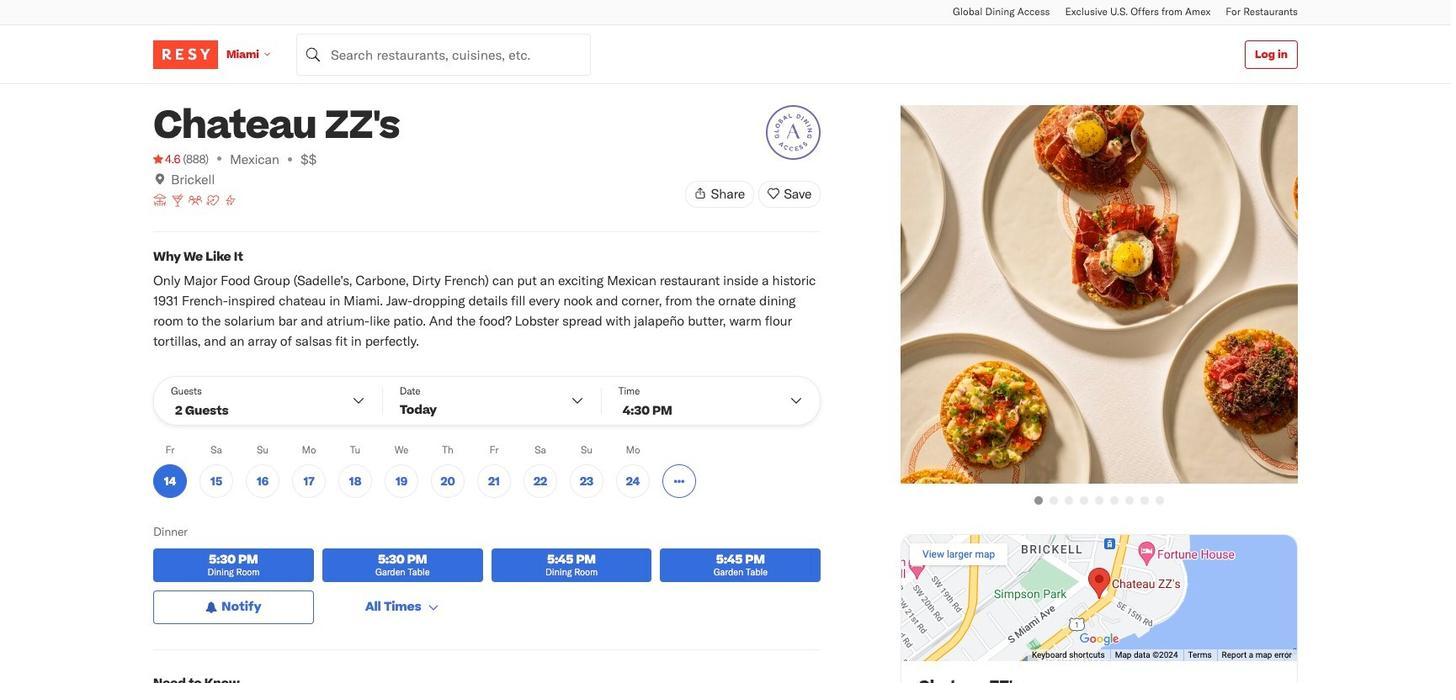 Task type: locate. For each thing, give the bounding box(es) containing it.
None field
[[296, 33, 591, 75]]



Task type: vqa. For each thing, say whether or not it's contained in the screenshot.
field at the top of the page
yes



Task type: describe. For each thing, give the bounding box(es) containing it.
4.6 out of 5 stars image
[[153, 151, 180, 168]]

Search restaurants, cuisines, etc. text field
[[296, 33, 591, 75]]



